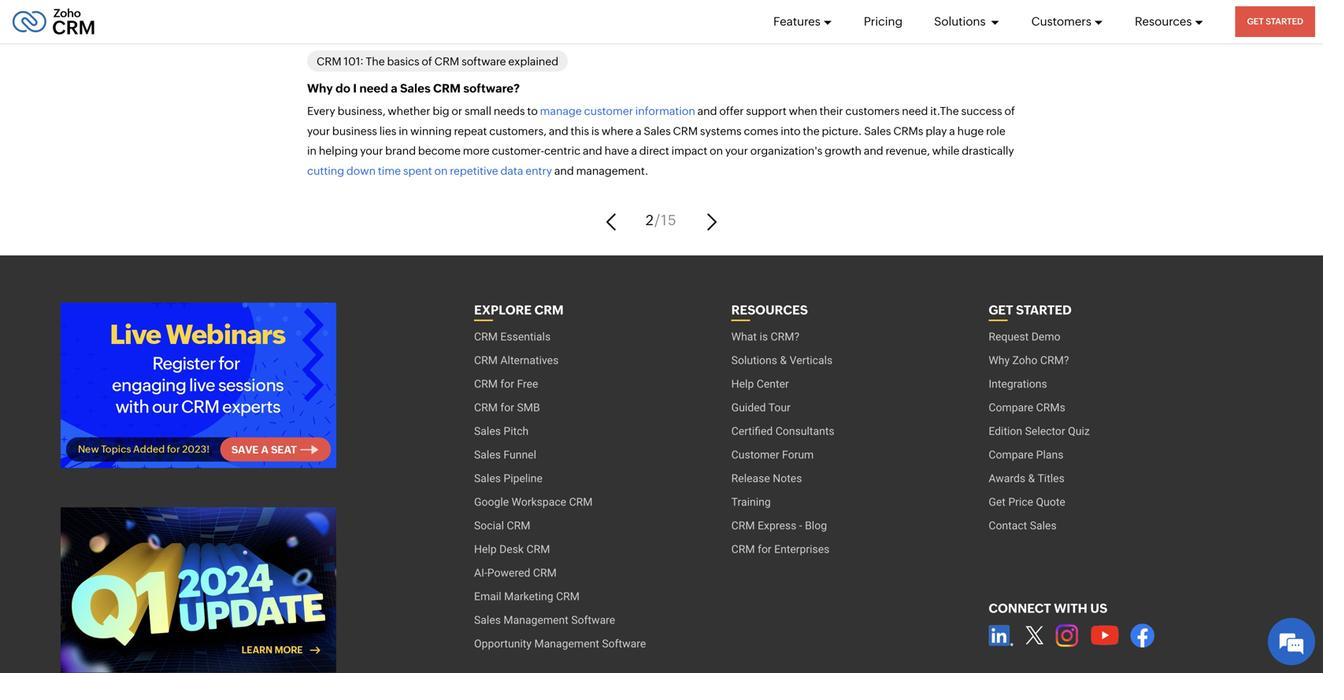Task type: describe. For each thing, give the bounding box(es) containing it.
software for sales management software
[[571, 614, 616, 627]]

us
[[1091, 602, 1108, 616]]

while
[[933, 145, 960, 157]]

crm essentials
[[474, 330, 551, 343]]

smb
[[517, 401, 540, 414]]

email
[[474, 591, 502, 604]]

2 horizontal spatial your
[[726, 145, 748, 157]]

google
[[474, 496, 509, 509]]

and offer support when their customers need it.the success of your business lies in winning repeat customers, and this is where a sales crm systems comes into the picture. sales crms play a huge role in helping your brand become more customer-centric and have a direct impact on your organization's growth and revenue, while drastically cutting down time spent on repetitive data entry and management.
[[307, 105, 1016, 177]]

crm for smb link
[[474, 396, 540, 420]]

demo
[[1032, 330, 1061, 343]]

edition selector quiz
[[989, 425, 1090, 438]]

crm for enterprises
[[732, 543, 830, 556]]

0 vertical spatial in
[[399, 125, 408, 137]]

customers,
[[489, 125, 547, 137]]

next
[[698, 216, 720, 228]]

crm? for what is crm?
[[771, 330, 800, 343]]

impact
[[672, 145, 708, 157]]

and right 'growth'
[[864, 145, 884, 157]]

opportunity management software
[[474, 638, 646, 651]]

tour
[[769, 401, 791, 414]]

it.the
[[931, 105, 959, 118]]

social crm link
[[474, 514, 531, 538]]

management for opportunity
[[535, 638, 600, 651]]

1 vertical spatial on
[[435, 164, 448, 177]]

a right play
[[950, 125, 956, 137]]

awards
[[989, 472, 1026, 485]]

of inside and offer support when their customers need it.the success of your business lies in winning repeat customers, and this is where a sales crm systems comes into the picture. sales crms play a huge role in helping your brand become more customer-centric and have a direct impact on your organization's growth and revenue, while drastically cutting down time spent on repetitive data entry and management.
[[1005, 105, 1016, 118]]

ai-
[[474, 567, 488, 580]]

information
[[636, 105, 696, 118]]

compare plans
[[989, 449, 1064, 462]]

business
[[332, 125, 377, 137]]

crm alternatives
[[474, 354, 559, 367]]

guided tour link
[[732, 396, 791, 420]]

small
[[465, 105, 492, 118]]

the
[[803, 125, 820, 137]]

a up whether
[[391, 82, 398, 95]]

comes
[[744, 125, 779, 137]]

request
[[989, 330, 1029, 343]]

crm express - blog
[[732, 520, 827, 533]]

workspace
[[512, 496, 567, 509]]

crm left 101:
[[317, 55, 342, 68]]

customer
[[732, 449, 780, 462]]

pitch
[[504, 425, 529, 438]]

social
[[474, 520, 504, 533]]

1 vertical spatial in
[[307, 145, 317, 157]]

business,
[[338, 105, 386, 118]]

training link
[[732, 491, 771, 514]]

customers
[[846, 105, 900, 118]]

features
[[774, 15, 821, 28]]

role
[[987, 125, 1006, 137]]

0 vertical spatial need
[[360, 82, 388, 95]]

contact sales link
[[989, 514, 1057, 538]]

where
[[602, 125, 634, 137]]

zoho crm logo image
[[12, 4, 95, 39]]

crm up help desk crm
[[507, 520, 531, 533]]

a right have on the top left
[[631, 145, 637, 157]]

sales down quote
[[1030, 520, 1057, 533]]

and down centric
[[555, 164, 574, 177]]

crm express - blog link
[[732, 514, 827, 538]]

essentials
[[501, 330, 551, 343]]

get started
[[989, 303, 1072, 317]]

customer forum
[[732, 449, 814, 462]]

whether
[[388, 105, 431, 118]]

manage customer information link
[[540, 105, 696, 118]]

started
[[1016, 303, 1072, 317]]

crm? for why zoho crm?
[[1041, 354, 1070, 367]]

0 vertical spatial on
[[710, 145, 723, 157]]

release notes link
[[732, 467, 802, 491]]

crm up sales management software
[[556, 591, 580, 604]]

consultants
[[776, 425, 835, 438]]

sales pitch link
[[474, 420, 529, 444]]

express
[[758, 520, 797, 533]]

& for verticals
[[780, 354, 787, 367]]

down
[[347, 164, 376, 177]]

help desk crm
[[474, 543, 550, 556]]

crm down crm express - blog link
[[732, 543, 755, 556]]

ai-powered crm
[[474, 567, 557, 580]]

email marketing crm
[[474, 591, 580, 604]]

basics
[[387, 55, 420, 68]]

solutions for solutions & verticals
[[732, 354, 778, 367]]

sales funnel link
[[474, 444, 537, 467]]

sales down email
[[474, 614, 501, 627]]

cutting
[[307, 164, 344, 177]]

crm inside and offer support when their customers need it.the success of your business lies in winning repeat customers, and this is where a sales crm systems comes into the picture. sales crms play a huge role in helping your brand become more customer-centric and have a direct impact on your organization's growth and revenue, while drastically cutting down time spent on repetitive data entry and management.
[[673, 125, 698, 137]]

verticals
[[790, 354, 833, 367]]

enterprises
[[775, 543, 830, 556]]

software?
[[463, 82, 520, 95]]

growth
[[825, 145, 862, 157]]

sales management software link
[[474, 609, 616, 633]]

sales up whether
[[400, 82, 431, 95]]

certified consultants
[[732, 425, 835, 438]]

email marketing crm link
[[474, 585, 580, 609]]

every business, whether big or small needs to manage customer information
[[307, 105, 696, 118]]

zoho crm live webinars 2023 footer image
[[61, 303, 336, 468]]

solutions & verticals link
[[732, 349, 833, 373]]

ai-powered crm link
[[474, 562, 557, 585]]

spent
[[403, 164, 432, 177]]

powered
[[488, 567, 531, 580]]

why for why zoho crm?
[[989, 354, 1010, 367]]

is inside and offer support when their customers need it.the success of your business lies in winning repeat customers, and this is where a sales crm systems comes into the picture. sales crms play a huge role in helping your brand become more customer-centric and have a direct impact on your organization's growth and revenue, while drastically cutting down time spent on repetitive data entry and management.
[[592, 125, 600, 137]]

have
[[605, 145, 629, 157]]

crm for free
[[474, 378, 539, 391]]

systems
[[700, 125, 742, 137]]

pricing
[[864, 15, 903, 28]]

crm up big
[[433, 82, 461, 95]]

compare for compare plans
[[989, 449, 1034, 462]]

certified consultants link
[[732, 420, 835, 444]]

entry
[[526, 164, 552, 177]]

started
[[1266, 17, 1304, 26]]



Task type: vqa. For each thing, say whether or not it's contained in the screenshot.
run the on
no



Task type: locate. For each thing, give the bounding box(es) containing it.
big
[[433, 105, 450, 118]]

whats new in zoho crm 2023 image
[[61, 508, 336, 673]]

1 compare from the top
[[989, 401, 1034, 414]]

0 vertical spatial software
[[571, 614, 616, 627]]

0 vertical spatial for
[[501, 378, 515, 391]]

2 compare from the top
[[989, 449, 1034, 462]]

of right basics
[[422, 55, 432, 68]]

get for get price quote
[[989, 496, 1006, 509]]

crm left software
[[435, 55, 460, 68]]

0 horizontal spatial help
[[474, 543, 497, 556]]

awards & titles link
[[989, 467, 1065, 491]]

funnel
[[504, 449, 537, 462]]

1 horizontal spatial &
[[1029, 472, 1036, 485]]

1 horizontal spatial crm?
[[1041, 354, 1070, 367]]

need
[[360, 82, 388, 95], [902, 105, 928, 118]]

helping
[[319, 145, 358, 157]]

plans
[[1037, 449, 1064, 462]]

for for free
[[501, 378, 515, 391]]

why zoho crm? link
[[989, 349, 1070, 373]]

and up systems
[[698, 105, 717, 118]]

why do i need a sales crm software?
[[307, 82, 520, 95]]

edition selector quiz link
[[989, 420, 1090, 444]]

quiz
[[1068, 425, 1090, 438]]

is
[[592, 125, 600, 137], [760, 330, 768, 343]]

get left price in the bottom right of the page
[[989, 496, 1006, 509]]

1 horizontal spatial solutions
[[935, 15, 989, 28]]

0 horizontal spatial get
[[989, 496, 1006, 509]]

compare for compare crms
[[989, 401, 1034, 414]]

sales
[[400, 82, 431, 95], [644, 125, 671, 137], [865, 125, 892, 137], [474, 425, 501, 438], [474, 449, 501, 462], [474, 472, 501, 485], [1030, 520, 1057, 533], [474, 614, 501, 627]]

crms
[[894, 125, 924, 137], [1037, 401, 1066, 414]]

for
[[501, 378, 515, 391], [501, 401, 515, 414], [758, 543, 772, 556]]

sales down customers on the top right
[[865, 125, 892, 137]]

their
[[820, 105, 844, 118]]

solutions for solutions
[[935, 15, 989, 28]]

0 horizontal spatial your
[[307, 125, 330, 137]]

management down the marketing
[[504, 614, 569, 627]]

crm up impact
[[673, 125, 698, 137]]

crm up the marketing
[[533, 567, 557, 580]]

compare up edition
[[989, 401, 1034, 414]]

manage
[[540, 105, 582, 118]]

your up down
[[360, 145, 383, 157]]

0 vertical spatial get
[[1248, 17, 1264, 26]]

when
[[789, 105, 818, 118]]

direct
[[640, 145, 670, 157]]

customer-
[[492, 145, 545, 157]]

centric
[[545, 145, 581, 157]]

crm 101: the basics of crm software explained
[[317, 55, 559, 68]]

0 vertical spatial management
[[504, 614, 569, 627]]

explore crm
[[474, 303, 564, 317]]

compare up awards
[[989, 449, 1034, 462]]

crms inside compare crms link
[[1037, 401, 1066, 414]]

help for help desk crm
[[474, 543, 497, 556]]

help center link
[[732, 373, 789, 396]]

1 vertical spatial get
[[989, 496, 1006, 509]]

opportunity
[[474, 638, 532, 651]]

1 vertical spatial need
[[902, 105, 928, 118]]

certified
[[732, 425, 773, 438]]

1 horizontal spatial of
[[1005, 105, 1016, 118]]

in up 'cutting'
[[307, 145, 317, 157]]

help desk crm link
[[474, 538, 550, 562]]

sales funnel
[[474, 449, 537, 462]]

sales pitch
[[474, 425, 529, 438]]

1 vertical spatial solutions
[[732, 354, 778, 367]]

more
[[463, 145, 490, 157]]

in right lies
[[399, 125, 408, 137]]

1 horizontal spatial crms
[[1037, 401, 1066, 414]]

crm right workspace
[[569, 496, 593, 509]]

opportunity management software link
[[474, 633, 646, 656]]

winning
[[411, 125, 452, 137]]

0 horizontal spatial on
[[435, 164, 448, 177]]

crm for smb
[[474, 401, 540, 414]]

management inside sales management software link
[[504, 614, 569, 627]]

solutions & verticals
[[732, 354, 833, 367]]

1 vertical spatial management
[[535, 638, 600, 651]]

0 vertical spatial solutions
[[935, 15, 989, 28]]

1 vertical spatial crms
[[1037, 401, 1066, 414]]

compare crms
[[989, 401, 1066, 414]]

0 horizontal spatial solutions
[[732, 354, 778, 367]]

guided tour
[[732, 401, 791, 414]]

& left titles
[[1029, 472, 1036, 485]]

of up role
[[1005, 105, 1016, 118]]

0 horizontal spatial crm?
[[771, 330, 800, 343]]

why down request on the right of page
[[989, 354, 1010, 367]]

a right where at the top left
[[636, 125, 642, 137]]

and down manage
[[549, 125, 569, 137]]

0 horizontal spatial is
[[592, 125, 600, 137]]

get started link
[[1236, 6, 1316, 37]]

management
[[504, 614, 569, 627], [535, 638, 600, 651]]

& for titles
[[1029, 472, 1036, 485]]

get
[[1248, 17, 1264, 26], [989, 496, 1006, 509]]

do
[[336, 82, 351, 95]]

for left "smb"
[[501, 401, 515, 414]]

0 vertical spatial compare
[[989, 401, 1034, 414]]

customer forum link
[[732, 444, 814, 467]]

resources
[[1135, 15, 1192, 28]]

need right the i at the left of page
[[360, 82, 388, 95]]

/15
[[655, 212, 678, 228]]

support
[[746, 105, 787, 118]]

solutions inside "link"
[[732, 354, 778, 367]]

1 vertical spatial why
[[989, 354, 1010, 367]]

get started
[[1248, 17, 1304, 26]]

crm up the sales pitch
[[474, 401, 498, 414]]

is right this
[[592, 125, 600, 137]]

and down this
[[583, 145, 603, 157]]

social crm
[[474, 520, 531, 533]]

2 vertical spatial for
[[758, 543, 772, 556]]

crm right "desk"
[[527, 543, 550, 556]]

1 vertical spatial software
[[602, 638, 646, 651]]

0 vertical spatial &
[[780, 354, 787, 367]]

solutions right pricing
[[935, 15, 989, 28]]

crm essentials link
[[474, 325, 551, 349]]

a
[[391, 82, 398, 95], [636, 125, 642, 137], [950, 125, 956, 137], [631, 145, 637, 157]]

on down become at the left top of page
[[435, 164, 448, 177]]

crms up selector
[[1037, 401, 1066, 414]]

1 vertical spatial help
[[474, 543, 497, 556]]

solutions link
[[935, 0, 1000, 43]]

google workspace crm
[[474, 496, 593, 509]]

offer
[[720, 105, 744, 118]]

1 horizontal spatial help
[[732, 378, 754, 391]]

& up "center"
[[780, 354, 787, 367]]

sales left pitch
[[474, 425, 501, 438]]

sales up the google
[[474, 472, 501, 485]]

0 vertical spatial is
[[592, 125, 600, 137]]

pricing link
[[864, 0, 903, 43]]

your down systems
[[726, 145, 748, 157]]

1 vertical spatial of
[[1005, 105, 1016, 118]]

management down sales management software link
[[535, 638, 600, 651]]

software
[[571, 614, 616, 627], [602, 638, 646, 651]]

previous button
[[603, 212, 644, 232]]

1 vertical spatial compare
[[989, 449, 1034, 462]]

& inside "link"
[[780, 354, 787, 367]]

on down systems
[[710, 145, 723, 157]]

software for opportunity management software
[[602, 638, 646, 651]]

crm down training link
[[732, 520, 755, 533]]

1 vertical spatial &
[[1029, 472, 1036, 485]]

get left started
[[1248, 17, 1264, 26]]

crm? up solutions & verticals
[[771, 330, 800, 343]]

help
[[732, 378, 754, 391], [474, 543, 497, 556]]

1 horizontal spatial why
[[989, 354, 1010, 367]]

crm up essentials
[[535, 303, 564, 317]]

solutions up help center
[[732, 354, 778, 367]]

0 vertical spatial help
[[732, 378, 754, 391]]

integrations
[[989, 378, 1048, 391]]

1 horizontal spatial need
[[902, 105, 928, 118]]

0 horizontal spatial why
[[307, 82, 333, 95]]

time
[[378, 164, 401, 177]]

0 vertical spatial of
[[422, 55, 432, 68]]

for left free
[[501, 378, 515, 391]]

1 horizontal spatial get
[[1248, 17, 1264, 26]]

0 vertical spatial crms
[[894, 125, 924, 137]]

guided
[[732, 401, 766, 414]]

management for sales
[[504, 614, 569, 627]]

sales management software
[[474, 614, 616, 627]]

sales inside 'link'
[[474, 425, 501, 438]]

why
[[307, 82, 333, 95], [989, 354, 1010, 367]]

lies
[[380, 125, 397, 137]]

1 horizontal spatial is
[[760, 330, 768, 343]]

get inside get price quote link
[[989, 496, 1006, 509]]

software inside opportunity management software link
[[602, 638, 646, 651]]

1 horizontal spatial your
[[360, 145, 383, 157]]

0 horizontal spatial in
[[307, 145, 317, 157]]

get price quote
[[989, 496, 1066, 509]]

crm
[[317, 55, 342, 68], [435, 55, 460, 68], [433, 82, 461, 95], [673, 125, 698, 137], [535, 303, 564, 317], [474, 330, 498, 343], [474, 354, 498, 367], [474, 378, 498, 391], [474, 401, 498, 414], [569, 496, 593, 509], [507, 520, 531, 533], [732, 520, 755, 533], [527, 543, 550, 556], [732, 543, 755, 556], [533, 567, 557, 580], [556, 591, 580, 604]]

sales up "direct"
[[644, 125, 671, 137]]

the
[[366, 55, 385, 68]]

2 /15
[[646, 212, 678, 228]]

zoho
[[1013, 354, 1038, 367]]

1 horizontal spatial in
[[399, 125, 408, 137]]

for down express
[[758, 543, 772, 556]]

crm for enterprises link
[[732, 538, 830, 562]]

play
[[926, 125, 947, 137]]

0 vertical spatial crm?
[[771, 330, 800, 343]]

management inside opportunity management software link
[[535, 638, 600, 651]]

data
[[501, 164, 523, 177]]

0 vertical spatial why
[[307, 82, 333, 95]]

crm up crm for free
[[474, 354, 498, 367]]

1 horizontal spatial on
[[710, 145, 723, 157]]

1 vertical spatial is
[[760, 330, 768, 343]]

explore
[[474, 303, 532, 317]]

for for smb
[[501, 401, 515, 414]]

next button
[[697, 212, 721, 232]]

0 horizontal spatial crms
[[894, 125, 924, 137]]

get for get started
[[1248, 17, 1264, 26]]

need inside and offer support when their customers need it.the success of your business lies in winning repeat customers, and this is where a sales crm systems comes into the picture. sales crms play a huge role in helping your brand become more customer-centric and have a direct impact on your organization's growth and revenue, while drastically cutting down time spent on repetitive data entry and management.
[[902, 105, 928, 118]]

your down "every"
[[307, 125, 330, 137]]

brand
[[385, 145, 416, 157]]

forum
[[782, 449, 814, 462]]

need up play
[[902, 105, 928, 118]]

why up "every"
[[307, 82, 333, 95]]

success
[[962, 105, 1003, 118]]

get inside get started link
[[1248, 17, 1264, 26]]

help up 'guided'
[[732, 378, 754, 391]]

crms inside and offer support when their customers need it.the success of your business lies in winning repeat customers, and this is where a sales crm systems comes into the picture. sales crms play a huge role in helping your brand become more customer-centric and have a direct impact on your organization's growth and revenue, while drastically cutting down time spent on repetitive data entry and management.
[[894, 125, 924, 137]]

sales down sales pitch 'link'
[[474, 449, 501, 462]]

why for why do i need a sales crm software?
[[307, 82, 333, 95]]

resources
[[732, 303, 808, 317]]

center
[[757, 378, 789, 391]]

1 vertical spatial for
[[501, 401, 515, 414]]

crms up revenue,
[[894, 125, 924, 137]]

0 horizontal spatial of
[[422, 55, 432, 68]]

software inside sales management software link
[[571, 614, 616, 627]]

i
[[353, 82, 357, 95]]

0 horizontal spatial &
[[780, 354, 787, 367]]

0 horizontal spatial need
[[360, 82, 388, 95]]

crm down explore
[[474, 330, 498, 343]]

revenue,
[[886, 145, 930, 157]]

crm up crm for smb
[[474, 378, 498, 391]]

crm? down 'demo'
[[1041, 354, 1070, 367]]

1 vertical spatial crm?
[[1041, 354, 1070, 367]]

for for enterprises
[[758, 543, 772, 556]]

solutions inside 'link'
[[935, 15, 989, 28]]

or
[[452, 105, 463, 118]]

free
[[517, 378, 539, 391]]

help for help center
[[732, 378, 754, 391]]

is right what
[[760, 330, 768, 343]]

crm for free link
[[474, 373, 539, 396]]

help down social
[[474, 543, 497, 556]]



